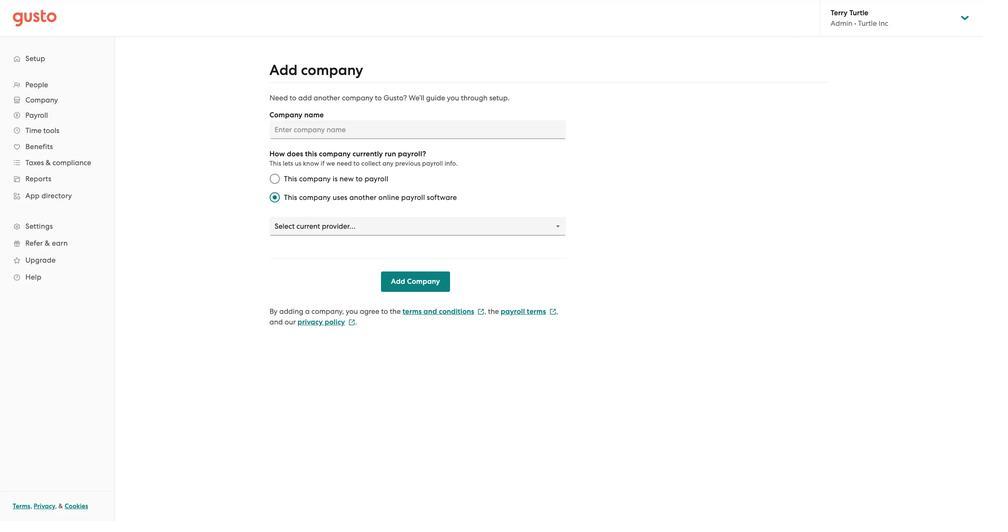 Task type: vqa. For each thing, say whether or not it's contained in the screenshot.
rightmost paperwork
no



Task type: describe. For each thing, give the bounding box(es) containing it.
company for this company is new to payroll
[[299, 175, 331, 183]]

previous
[[396, 160, 421, 167]]

0 horizontal spatial you
[[346, 307, 358, 316]]

company,
[[312, 307, 344, 316]]

& for earn
[[45, 239, 50, 247]]

how
[[270, 150, 285, 158]]

name
[[305, 111, 324, 119]]

and for conditions
[[424, 307, 437, 316]]

collect
[[362, 160, 381, 167]]

this
[[305, 150, 317, 158]]

need to add another company to gusto? we'll guide you through setup.
[[270, 94, 510, 102]]

privacy
[[298, 318, 323, 327]]

, left cookies
[[55, 503, 57, 510]]

opens in a new tab image
[[550, 308, 557, 315]]

directory
[[41, 192, 72, 200]]

terms
[[13, 503, 30, 510]]

people
[[25, 81, 48, 89]]

upgrade link
[[8, 253, 106, 268]]

by
[[270, 307, 278, 316]]

reports
[[25, 175, 51, 183]]

payroll right , the
[[501, 307, 525, 316]]

add company
[[270, 61, 364, 79]]

company inside button
[[407, 277, 440, 286]]

add company button
[[381, 272, 451, 292]]

terry
[[831, 8, 848, 17]]

time
[[25, 126, 42, 135]]

add
[[298, 94, 312, 102]]

this company uses another online payroll software
[[284, 193, 457, 202]]

online
[[379, 193, 400, 202]]

terry turtle admin • turtle inc
[[831, 8, 889, 28]]

to left gusto?
[[375, 94, 382, 102]]

time tools
[[25, 126, 59, 135]]

gusto navigation element
[[0, 36, 114, 299]]

payroll right online
[[402, 193, 425, 202]]

earn
[[52, 239, 68, 247]]

company for company name
[[270, 111, 303, 119]]

uses
[[333, 193, 348, 202]]

terms , privacy , & cookies
[[13, 503, 88, 510]]

policy
[[325, 318, 345, 327]]

agree
[[360, 307, 380, 316]]

setup.
[[490, 94, 510, 102]]

guide
[[426, 94, 446, 102]]

software
[[427, 193, 457, 202]]

This company is new to payroll radio
[[265, 169, 284, 188]]

info.
[[445, 160, 458, 167]]

2 the from the left
[[488, 307, 499, 316]]

payroll button
[[8, 108, 106, 123]]

new
[[340, 175, 354, 183]]

2 terms from the left
[[527, 307, 546, 316]]

to right new
[[356, 175, 363, 183]]

terms and conditions link
[[403, 307, 485, 316]]

through
[[461, 94, 488, 102]]

payroll terms
[[501, 307, 546, 316]]

reports link
[[8, 171, 106, 186]]

, right conditions
[[485, 307, 487, 316]]

does
[[287, 150, 303, 158]]

this company is new to payroll
[[284, 175, 389, 183]]

setup link
[[8, 51, 106, 66]]

company for this company uses another online payroll software
[[299, 193, 331, 202]]

adding
[[280, 307, 304, 316]]

know
[[303, 160, 319, 167]]

privacy link
[[34, 503, 55, 510]]

this for this company is new to payroll
[[284, 175, 297, 183]]

conditions
[[439, 307, 475, 316]]

company button
[[8, 92, 106, 108]]

this inside how does this company currently run payroll? this lets us know if we need to collect any previous payroll info.
[[270, 160, 281, 167]]

we'll
[[409, 94, 425, 102]]

need
[[270, 94, 288, 102]]

, and our
[[270, 307, 558, 326]]

list containing people
[[0, 77, 114, 286]]

payroll inside how does this company currently run payroll? this lets us know if we need to collect any previous payroll info.
[[422, 160, 443, 167]]

company name
[[270, 111, 324, 119]]

benefits
[[25, 142, 53, 151]]

any
[[383, 160, 394, 167]]

if
[[321, 160, 325, 167]]

tools
[[43, 126, 59, 135]]

our
[[285, 318, 296, 326]]

people button
[[8, 77, 106, 92]]

cookies
[[65, 503, 88, 510]]

to right agree
[[381, 307, 388, 316]]



Task type: locate. For each thing, give the bounding box(es) containing it.
upgrade
[[25, 256, 56, 264]]

add inside button
[[391, 277, 406, 286]]

opens in a new tab image inside "privacy policy" link
[[349, 319, 355, 326]]

, right payroll terms on the bottom right of the page
[[557, 307, 558, 316]]

0 vertical spatial you
[[447, 94, 459, 102]]

another
[[314, 94, 340, 102], [350, 193, 377, 202]]

0 vertical spatial opens in a new tab image
[[478, 308, 485, 315]]

taxes & compliance
[[25, 158, 91, 167]]

settings link
[[8, 219, 106, 234]]

app directory link
[[8, 188, 106, 203]]

privacy policy
[[298, 318, 345, 327]]

turtle up •
[[850, 8, 869, 17]]

company inside 'dropdown button'
[[25, 96, 58, 104]]

terms link
[[13, 503, 30, 510]]

to right need
[[354, 160, 360, 167]]

0 vertical spatial add
[[270, 61, 298, 79]]

another up name
[[314, 94, 340, 102]]

1 vertical spatial company
[[270, 111, 303, 119]]

turtle
[[850, 8, 869, 17], [859, 19, 878, 28]]

company up we
[[319, 150, 351, 158]]

0 vertical spatial and
[[424, 307, 437, 316]]

1 horizontal spatial and
[[424, 307, 437, 316]]

and inside , and our
[[270, 318, 283, 326]]

taxes & compliance button
[[8, 155, 106, 170]]

another right uses
[[350, 193, 377, 202]]

gusto?
[[384, 94, 407, 102]]

add
[[270, 61, 298, 79], [391, 277, 406, 286]]

0 vertical spatial company
[[25, 96, 58, 104]]

& left cookies button
[[59, 503, 63, 510]]

1 terms from the left
[[403, 307, 422, 316]]

company down need
[[270, 111, 303, 119]]

cookies button
[[65, 501, 88, 511]]

add company
[[391, 277, 440, 286]]

company
[[25, 96, 58, 104], [270, 111, 303, 119], [407, 277, 440, 286]]

taxes
[[25, 158, 44, 167]]

company for add company
[[301, 61, 364, 79]]

opens in a new tab image for terms and conditions
[[478, 308, 485, 315]]

opens in a new tab image inside terms and conditions link
[[478, 308, 485, 315]]

terms and conditions
[[403, 307, 475, 316]]

0 vertical spatial &
[[46, 158, 51, 167]]

2 vertical spatial this
[[284, 193, 297, 202]]

0 horizontal spatial add
[[270, 61, 298, 79]]

1 the from the left
[[390, 307, 401, 316]]

,
[[485, 307, 487, 316], [557, 307, 558, 316], [30, 503, 32, 510], [55, 503, 57, 510]]

company left uses
[[299, 193, 331, 202]]

payroll
[[25, 111, 48, 119]]

payroll terms link
[[501, 307, 557, 316]]

opens in a new tab image right conditions
[[478, 308, 485, 315]]

add up , and our
[[391, 277, 406, 286]]

app
[[25, 192, 40, 200]]

2 vertical spatial company
[[407, 277, 440, 286]]

by adding a company, you agree to the
[[270, 307, 401, 316]]

1 vertical spatial opens in a new tab image
[[349, 319, 355, 326]]

0 vertical spatial turtle
[[850, 8, 869, 17]]

compliance
[[53, 158, 91, 167]]

this down this company is new to payroll option
[[284, 193, 297, 202]]

terms down add company button
[[403, 307, 422, 316]]

1 horizontal spatial company
[[270, 111, 303, 119]]

terms left opens in a new tab image
[[527, 307, 546, 316]]

privacy
[[34, 503, 55, 510]]

company inside how does this company currently run payroll? this lets us know if we need to collect any previous payroll info.
[[319, 150, 351, 158]]

company for company
[[25, 96, 58, 104]]

run
[[385, 150, 397, 158]]

•
[[855, 19, 857, 28]]

and for our
[[270, 318, 283, 326]]

1 vertical spatial &
[[45, 239, 50, 247]]

company left gusto?
[[342, 94, 373, 102]]

another for online
[[350, 193, 377, 202]]

0 vertical spatial this
[[270, 160, 281, 167]]

& left earn
[[45, 239, 50, 247]]

need
[[337, 160, 352, 167]]

add up need
[[270, 61, 298, 79]]

company down people
[[25, 96, 58, 104]]

the
[[390, 307, 401, 316], [488, 307, 499, 316]]

you right guide
[[447, 94, 459, 102]]

and down by
[[270, 318, 283, 326]]

admin
[[831, 19, 853, 28]]

company down know
[[299, 175, 331, 183]]

This company uses another online payroll software radio
[[265, 188, 284, 207]]

company up add
[[301, 61, 364, 79]]

0 horizontal spatial the
[[390, 307, 401, 316]]

you
[[447, 94, 459, 102], [346, 307, 358, 316]]

, inside , and our
[[557, 307, 558, 316]]

1 vertical spatial add
[[391, 277, 406, 286]]

settings
[[25, 222, 53, 230]]

inc
[[879, 19, 889, 28]]

0 vertical spatial another
[[314, 94, 340, 102]]

0 horizontal spatial another
[[314, 94, 340, 102]]

we
[[327, 160, 335, 167]]

another for company
[[314, 94, 340, 102]]

and
[[424, 307, 437, 316], [270, 318, 283, 326]]

to
[[290, 94, 297, 102], [375, 94, 382, 102], [354, 160, 360, 167], [356, 175, 363, 183], [381, 307, 388, 316]]

app directory
[[25, 192, 72, 200]]

opens in a new tab image for privacy policy
[[349, 319, 355, 326]]

privacy policy link
[[298, 318, 355, 327]]

add for add company
[[391, 277, 406, 286]]

is
[[333, 175, 338, 183]]

help link
[[8, 269, 106, 285]]

company up 'terms and conditions'
[[407, 277, 440, 286]]

turtle right •
[[859, 19, 878, 28]]

payroll?
[[398, 150, 426, 158]]

you up .
[[346, 307, 358, 316]]

the right agree
[[390, 307, 401, 316]]

1 horizontal spatial you
[[447, 94, 459, 102]]

refer
[[25, 239, 43, 247]]

terms
[[403, 307, 422, 316], [527, 307, 546, 316]]

payroll
[[422, 160, 443, 167], [365, 175, 389, 183], [402, 193, 425, 202], [501, 307, 525, 316]]

, the
[[485, 307, 499, 316]]

and left conditions
[[424, 307, 437, 316]]

benefits link
[[8, 139, 106, 154]]

.
[[355, 318, 357, 326]]

this down the how in the top left of the page
[[270, 160, 281, 167]]

1 horizontal spatial add
[[391, 277, 406, 286]]

setup
[[25, 54, 45, 63]]

1 horizontal spatial terms
[[527, 307, 546, 316]]

& inside dropdown button
[[46, 158, 51, 167]]

company
[[301, 61, 364, 79], [342, 94, 373, 102], [319, 150, 351, 158], [299, 175, 331, 183], [299, 193, 331, 202]]

home image
[[13, 10, 57, 26]]

add for add company
[[270, 61, 298, 79]]

payroll down "collect"
[[365, 175, 389, 183]]

, left privacy
[[30, 503, 32, 510]]

2 horizontal spatial company
[[407, 277, 440, 286]]

this down the 'lets'
[[284, 175, 297, 183]]

currently
[[353, 150, 383, 158]]

& right the taxes
[[46, 158, 51, 167]]

Company name field
[[270, 120, 566, 139]]

refer & earn
[[25, 239, 68, 247]]

2 vertical spatial &
[[59, 503, 63, 510]]

opens in a new tab image
[[478, 308, 485, 315], [349, 319, 355, 326]]

a
[[305, 307, 310, 316]]

how does this company currently run payroll? this lets us know if we need to collect any previous payroll info.
[[270, 150, 458, 167]]

the left payroll terms on the bottom right of the page
[[488, 307, 499, 316]]

us
[[295, 160, 302, 167]]

this for this company uses another online payroll software
[[284, 193, 297, 202]]

& for compliance
[[46, 158, 51, 167]]

1 vertical spatial you
[[346, 307, 358, 316]]

1 horizontal spatial opens in a new tab image
[[478, 308, 485, 315]]

0 horizontal spatial and
[[270, 318, 283, 326]]

0 horizontal spatial company
[[25, 96, 58, 104]]

payroll left info.
[[422, 160, 443, 167]]

1 vertical spatial another
[[350, 193, 377, 202]]

1 vertical spatial and
[[270, 318, 283, 326]]

lets
[[283, 160, 293, 167]]

1 vertical spatial this
[[284, 175, 297, 183]]

1 horizontal spatial the
[[488, 307, 499, 316]]

refer & earn link
[[8, 236, 106, 251]]

help
[[25, 273, 41, 281]]

0 horizontal spatial terms
[[403, 307, 422, 316]]

1 vertical spatial turtle
[[859, 19, 878, 28]]

list
[[0, 77, 114, 286]]

time tools button
[[8, 123, 106, 138]]

opens in a new tab image right policy
[[349, 319, 355, 326]]

1 horizontal spatial another
[[350, 193, 377, 202]]

to inside how does this company currently run payroll? this lets us know if we need to collect any previous payroll info.
[[354, 160, 360, 167]]

to left add
[[290, 94, 297, 102]]

0 horizontal spatial opens in a new tab image
[[349, 319, 355, 326]]



